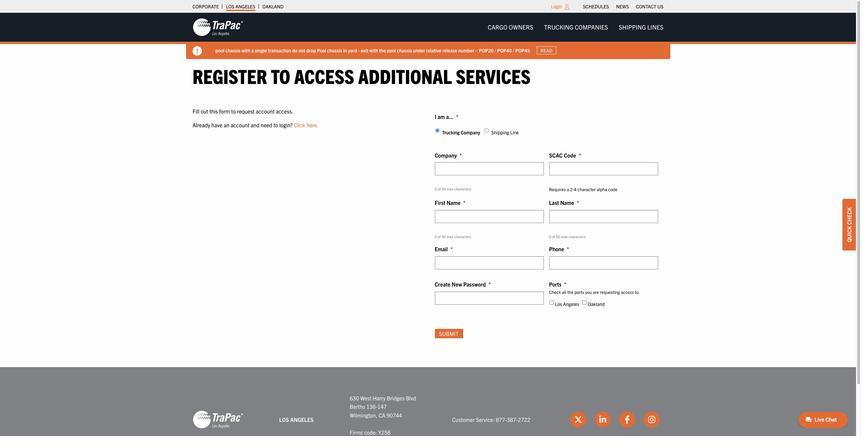 Task type: describe. For each thing, give the bounding box(es) containing it.
access.
[[276, 108, 293, 115]]

in
[[343, 47, 347, 53]]

light image
[[565, 4, 570, 9]]

pool chassis with a single transaction  do not drop pool chassis in yard -  exit with the pool chassis under relative release number -  pop20 / pop40 / pop45
[[216, 47, 530, 53]]

have
[[212, 122, 223, 129]]

pop40
[[497, 47, 512, 53]]

code:
[[364, 430, 377, 436]]

form
[[219, 108, 230, 115]]

berths
[[350, 404, 365, 411]]

this
[[210, 108, 218, 115]]

us
[[658, 3, 664, 9]]

contact us
[[636, 3, 664, 9]]

oakland inside register to access additional services main content
[[588, 302, 605, 308]]

scac code *
[[549, 152, 581, 159]]

harry
[[373, 395, 386, 402]]

shipping lines link
[[614, 20, 669, 34]]

here.
[[307, 122, 319, 129]]

shipping line
[[492, 130, 519, 136]]

characters for last name *
[[569, 234, 586, 239]]

0 of 50 max characters for first name
[[435, 234, 472, 239]]

solid image
[[193, 46, 202, 56]]

2-
[[570, 187, 574, 193]]

90744
[[387, 413, 402, 419]]

0 of 50 max characters for last name
[[549, 234, 586, 239]]

customer
[[452, 417, 475, 424]]

yard
[[348, 47, 357, 53]]

bridges
[[387, 395, 405, 402]]

already
[[193, 122, 210, 129]]

banner containing cargo owners
[[0, 13, 861, 59]]

firms
[[350, 430, 363, 436]]

* inside ports * check all the ports you are requesting access to.
[[564, 281, 567, 288]]

1 horizontal spatial angeles
[[290, 417, 314, 424]]

cargo owners link
[[483, 20, 539, 34]]

1 horizontal spatial company
[[461, 130, 480, 136]]

cargo
[[488, 23, 508, 31]]

* right 'email'
[[451, 246, 453, 253]]

pop45
[[516, 47, 530, 53]]

not
[[299, 47, 305, 53]]

all
[[562, 290, 567, 295]]

register to access additional services
[[193, 64, 531, 88]]

2 pool from the left
[[387, 47, 396, 53]]

of for company
[[438, 187, 441, 192]]

an
[[224, 122, 230, 129]]

1 chassis from the left
[[226, 47, 241, 53]]

you
[[585, 290, 592, 295]]

0 vertical spatial the
[[379, 47, 386, 53]]

footer containing 630 west harry bridges blvd
[[0, 368, 856, 437]]

are
[[593, 290, 599, 295]]

shipping for shipping line
[[492, 130, 509, 136]]

los inside footer
[[279, 417, 289, 424]]

contact us link
[[636, 2, 664, 11]]

news
[[616, 3, 629, 9]]

los angeles inside register to access additional services main content
[[555, 302, 580, 308]]

0 vertical spatial los angeles
[[226, 3, 256, 9]]

a inside banner
[[251, 47, 254, 53]]

630
[[350, 395, 359, 402]]

line
[[511, 130, 519, 136]]

services
[[456, 64, 531, 88]]

schedules link
[[583, 2, 609, 11]]

of for first
[[438, 234, 441, 239]]

do
[[292, 47, 298, 53]]

characters for company *
[[454, 187, 472, 192]]

2722
[[518, 417, 531, 424]]

code
[[609, 187, 618, 193]]

drop
[[306, 47, 316, 53]]

1 vertical spatial to
[[231, 108, 236, 115]]

los inside the los angeles link
[[226, 3, 234, 9]]

to.
[[635, 290, 640, 295]]

under
[[413, 47, 425, 53]]

50 for first
[[442, 234, 446, 239]]

1 pool from the left
[[216, 47, 224, 53]]

register to access additional services main content
[[186, 64, 671, 348]]

character
[[578, 187, 596, 193]]

trucking companies
[[544, 23, 608, 31]]

owners
[[509, 23, 534, 31]]

last name *
[[549, 200, 579, 206]]

max for last
[[561, 234, 568, 239]]

4
[[574, 187, 577, 193]]

menu bar containing schedules
[[580, 2, 667, 11]]

requesting
[[600, 290, 620, 295]]

click here. link
[[294, 122, 319, 129]]

50 for last
[[556, 234, 561, 239]]

code
[[564, 152, 576, 159]]

ports * check all the ports you are requesting access to.
[[549, 281, 640, 295]]

service:
[[476, 417, 495, 424]]

* right phone at the bottom of the page
[[567, 246, 569, 253]]

* right "a..."
[[456, 113, 459, 120]]

cargo owners
[[488, 23, 534, 31]]

ca
[[379, 413, 386, 419]]

scac
[[549, 152, 563, 159]]

trucking companies link
[[539, 20, 614, 34]]

136-
[[367, 404, 378, 411]]

exit
[[361, 47, 369, 53]]

pool
[[317, 47, 326, 53]]

login
[[551, 3, 562, 9]]

0 horizontal spatial company
[[435, 152, 457, 159]]

email
[[435, 246, 448, 253]]

* right 'first'
[[463, 200, 466, 206]]

0 for first name
[[435, 234, 437, 239]]

click
[[294, 122, 305, 129]]

1 / from the left
[[495, 47, 496, 53]]

last
[[549, 200, 559, 206]]

access
[[294, 64, 354, 88]]

shipping lines
[[619, 23, 664, 31]]

* down requires a 2-4 character alpha code on the right top of the page
[[577, 200, 579, 206]]

fill
[[193, 108, 200, 115]]



Task type: locate. For each thing, give the bounding box(es) containing it.
1 vertical spatial trucking
[[442, 130, 460, 136]]

2 vertical spatial los
[[279, 417, 289, 424]]

1 los angeles image from the top
[[193, 18, 243, 37]]

max up phone *
[[561, 234, 568, 239]]

trucking for trucking companies
[[544, 23, 574, 31]]

company *
[[435, 152, 462, 159]]

1 vertical spatial the
[[568, 290, 574, 295]]

max up email *
[[447, 234, 454, 239]]

pool
[[216, 47, 224, 53], [387, 47, 396, 53]]

los angeles link
[[226, 2, 256, 11]]

1 vertical spatial shipping
[[492, 130, 509, 136]]

0 horizontal spatial angeles
[[236, 3, 256, 9]]

account right an
[[231, 122, 250, 129]]

0 horizontal spatial los
[[226, 3, 234, 9]]

trucking for trucking company
[[442, 130, 460, 136]]

characters for first name *
[[454, 234, 472, 239]]

account up need
[[256, 108, 275, 115]]

0
[[435, 187, 437, 192], [435, 234, 437, 239], [549, 234, 552, 239]]

Shipping Line radio
[[485, 129, 489, 133]]

news link
[[616, 2, 629, 11]]

0 of 50 max characters up phone *
[[549, 234, 586, 239]]

fill out this form to request account access.
[[193, 108, 293, 115]]

los angeles image for footer containing 630 west harry bridges blvd
[[193, 411, 243, 430]]

a...
[[446, 113, 454, 120]]

0 horizontal spatial shipping
[[492, 130, 509, 136]]

max up first name * at the top right of the page
[[447, 187, 454, 192]]

- right number
[[475, 47, 477, 53]]

Trucking Company radio
[[435, 129, 440, 133]]

147
[[378, 404, 387, 411]]

* right code
[[579, 152, 581, 159]]

1 horizontal spatial chassis
[[327, 47, 342, 53]]

1 name from the left
[[447, 200, 461, 206]]

and
[[251, 122, 260, 129]]

0 for last name
[[549, 234, 552, 239]]

0 horizontal spatial /
[[495, 47, 496, 53]]

1 horizontal spatial /
[[513, 47, 514, 53]]

quick check link
[[843, 199, 856, 251]]

a left the 2-
[[567, 187, 569, 193]]

name
[[447, 200, 461, 206], [561, 200, 574, 206]]

1 horizontal spatial trucking
[[544, 23, 574, 31]]

0 up 'email'
[[435, 234, 437, 239]]

0 vertical spatial trucking
[[544, 23, 574, 31]]

1 horizontal spatial -
[[475, 47, 477, 53]]

2 name from the left
[[561, 200, 574, 206]]

2 chassis from the left
[[327, 47, 342, 53]]

2 with from the left
[[370, 47, 378, 53]]

2 horizontal spatial los angeles
[[555, 302, 580, 308]]

menu bar inside banner
[[483, 20, 669, 34]]

1 vertical spatial los angeles
[[555, 302, 580, 308]]

los inside register to access additional services main content
[[555, 302, 562, 308]]

shipping down 'news' link
[[619, 23, 646, 31]]

blvd
[[406, 395, 416, 402]]

oakland link
[[263, 2, 284, 11]]

0 up 'first'
[[435, 187, 437, 192]]

requires a 2-4 character alpha code
[[549, 187, 618, 193]]

50 for company
[[442, 187, 446, 192]]

the inside ports * check all the ports you are requesting access to.
[[568, 290, 574, 295]]

menu bar containing cargo owners
[[483, 20, 669, 34]]

check inside 'link'
[[846, 208, 853, 225]]

password
[[464, 281, 486, 288]]

check
[[846, 208, 853, 225], [549, 290, 561, 295]]

1 - from the left
[[358, 47, 360, 53]]

trucking
[[544, 23, 574, 31], [442, 130, 460, 136]]

characters
[[454, 187, 472, 192], [454, 234, 472, 239], [569, 234, 586, 239]]

* right password
[[489, 281, 491, 288]]

first
[[435, 200, 446, 206]]

max for company
[[447, 187, 454, 192]]

menu bar
[[580, 2, 667, 11], [483, 20, 669, 34]]

max
[[447, 187, 454, 192], [447, 234, 454, 239], [561, 234, 568, 239]]

max for first
[[447, 234, 454, 239]]

1 horizontal spatial shipping
[[619, 23, 646, 31]]

trucking right trucking company radio
[[442, 130, 460, 136]]

of up 'email'
[[438, 234, 441, 239]]

2 / from the left
[[513, 47, 514, 53]]

630 west harry bridges blvd berths 136-147 wilmington, ca 90744
[[350, 395, 416, 419]]

of up 'first'
[[438, 187, 441, 192]]

2 horizontal spatial chassis
[[397, 47, 412, 53]]

/
[[495, 47, 496, 53], [513, 47, 514, 53]]

- left exit
[[358, 47, 360, 53]]

1 horizontal spatial los
[[279, 417, 289, 424]]

1 vertical spatial angeles
[[563, 302, 580, 308]]

0 horizontal spatial -
[[358, 47, 360, 53]]

None password field
[[435, 292, 544, 305]]

a inside main content
[[567, 187, 569, 193]]

2 los angeles image from the top
[[193, 411, 243, 430]]

0 up phone at the bottom of the page
[[549, 234, 552, 239]]

pop20
[[479, 47, 494, 53]]

pool right exit
[[387, 47, 396, 53]]

none password field inside register to access additional services main content
[[435, 292, 544, 305]]

register
[[193, 64, 267, 88]]

a
[[251, 47, 254, 53], [567, 187, 569, 193]]

1 vertical spatial los
[[555, 302, 562, 308]]

trucking down the login
[[544, 23, 574, 31]]

the right all
[[568, 290, 574, 295]]

0 vertical spatial los
[[226, 3, 234, 9]]

request
[[237, 108, 255, 115]]

company down trucking company radio
[[435, 152, 457, 159]]

of for last
[[552, 234, 555, 239]]

50
[[442, 187, 446, 192], [442, 234, 446, 239], [556, 234, 561, 239]]

create
[[435, 281, 451, 288]]

2 - from the left
[[475, 47, 477, 53]]

y258
[[378, 430, 391, 436]]

1 horizontal spatial los angeles
[[279, 417, 314, 424]]

number
[[458, 47, 474, 53]]

of up phone at the bottom of the page
[[552, 234, 555, 239]]

lines
[[648, 23, 664, 31]]

50 up email *
[[442, 234, 446, 239]]

0 vertical spatial company
[[461, 130, 480, 136]]

trucking inside register to access additional services main content
[[442, 130, 460, 136]]

0 horizontal spatial account
[[231, 122, 250, 129]]

1 vertical spatial los angeles image
[[193, 411, 243, 430]]

los angeles image
[[193, 18, 243, 37], [193, 411, 243, 430]]

1 with from the left
[[242, 47, 250, 53]]

read link
[[537, 46, 557, 55]]

0 of 50 max characters up first name * at the top right of the page
[[435, 187, 472, 192]]

50 up 'first'
[[442, 187, 446, 192]]

0 vertical spatial to
[[271, 64, 290, 88]]

customer service: 877-387-2722
[[452, 417, 531, 424]]

/ left the pop40
[[495, 47, 496, 53]]

trucking company
[[442, 130, 480, 136]]

with
[[242, 47, 250, 53], [370, 47, 378, 53]]

2 vertical spatial los angeles
[[279, 417, 314, 424]]

pool right solid icon
[[216, 47, 224, 53]]

name right last
[[561, 200, 574, 206]]

0 horizontal spatial the
[[379, 47, 386, 53]]

name right 'first'
[[447, 200, 461, 206]]

None submit
[[435, 329, 463, 339]]

1 horizontal spatial oakland
[[588, 302, 605, 308]]

single
[[255, 47, 267, 53]]

0 horizontal spatial with
[[242, 47, 250, 53]]

to down transaction
[[271, 64, 290, 88]]

additional
[[358, 64, 452, 88]]

0 for company
[[435, 187, 437, 192]]

release
[[443, 47, 457, 53]]

to
[[271, 64, 290, 88], [231, 108, 236, 115], [274, 122, 278, 129]]

shipping inside the "shipping lines" link
[[619, 23, 646, 31]]

phone
[[549, 246, 564, 253]]

wilmington,
[[350, 413, 378, 419]]

0 vertical spatial oakland
[[263, 3, 284, 9]]

shipping right shipping line 'radio'
[[492, 130, 509, 136]]

None text field
[[435, 163, 544, 176], [549, 210, 658, 223], [435, 257, 544, 270], [549, 257, 658, 270], [435, 163, 544, 176], [549, 210, 658, 223], [435, 257, 544, 270], [549, 257, 658, 270]]

oakland right the los angeles link in the top left of the page
[[263, 3, 284, 9]]

login?
[[279, 122, 293, 129]]

quick check
[[846, 208, 853, 243]]

387-
[[507, 417, 518, 424]]

0 vertical spatial shipping
[[619, 23, 646, 31]]

the right exit
[[379, 47, 386, 53]]

new
[[452, 281, 462, 288]]

a left the single
[[251, 47, 254, 53]]

50 up phone *
[[556, 234, 561, 239]]

trucking inside menu bar
[[544, 23, 574, 31]]

0 vertical spatial menu bar
[[580, 2, 667, 11]]

2 horizontal spatial los
[[555, 302, 562, 308]]

quick
[[846, 226, 853, 243]]

1 vertical spatial check
[[549, 290, 561, 295]]

2 horizontal spatial angeles
[[563, 302, 580, 308]]

1 horizontal spatial account
[[256, 108, 275, 115]]

oakland
[[263, 3, 284, 9], [588, 302, 605, 308]]

* down trucking company
[[460, 152, 462, 159]]

need
[[261, 122, 272, 129]]

877-
[[496, 417, 507, 424]]

1 vertical spatial oakland
[[588, 302, 605, 308]]

shipping for shipping lines
[[619, 23, 646, 31]]

check down "ports"
[[549, 290, 561, 295]]

1 horizontal spatial pool
[[387, 47, 396, 53]]

already have an account and need to login? click here.
[[193, 122, 319, 129]]

check up the "quick"
[[846, 208, 853, 225]]

0 horizontal spatial los angeles
[[226, 3, 256, 9]]

footer
[[0, 368, 856, 437]]

check inside ports * check all the ports you are requesting access to.
[[549, 290, 561, 295]]

1 vertical spatial company
[[435, 152, 457, 159]]

los angeles image for banner containing cargo owners
[[193, 18, 243, 37]]

transaction
[[268, 47, 291, 53]]

* up all
[[564, 281, 567, 288]]

access
[[621, 290, 634, 295]]

chassis left under
[[397, 47, 412, 53]]

los angeles inside footer
[[279, 417, 314, 424]]

0 vertical spatial a
[[251, 47, 254, 53]]

0 horizontal spatial pool
[[216, 47, 224, 53]]

name for first name
[[447, 200, 461, 206]]

1 horizontal spatial name
[[561, 200, 574, 206]]

0 vertical spatial check
[[846, 208, 853, 225]]

los angeles image inside footer
[[193, 411, 243, 430]]

2 vertical spatial angeles
[[290, 417, 314, 424]]

shipping inside register to access additional services main content
[[492, 130, 509, 136]]

oakland right oakland checkbox
[[588, 302, 605, 308]]

2 vertical spatial to
[[274, 122, 278, 129]]

alpha
[[597, 187, 608, 193]]

the
[[379, 47, 386, 53], [568, 290, 574, 295]]

angeles inside register to access additional services main content
[[563, 302, 580, 308]]

create new password *
[[435, 281, 491, 288]]

i am a... *
[[435, 113, 459, 120]]

chassis left in
[[327, 47, 342, 53]]

chassis up register
[[226, 47, 241, 53]]

0 vertical spatial account
[[256, 108, 275, 115]]

Oakland checkbox
[[583, 301, 587, 305]]

0 of 50 max characters for company
[[435, 187, 472, 192]]

0 vertical spatial angeles
[[236, 3, 256, 9]]

1 horizontal spatial check
[[846, 208, 853, 225]]

company
[[461, 130, 480, 136], [435, 152, 457, 159]]

ports
[[549, 281, 562, 288]]

corporate
[[193, 3, 219, 9]]

requires
[[549, 187, 566, 193]]

0 horizontal spatial trucking
[[442, 130, 460, 136]]

0 horizontal spatial chassis
[[226, 47, 241, 53]]

with left the single
[[242, 47, 250, 53]]

0 horizontal spatial name
[[447, 200, 461, 206]]

none submit inside register to access additional services main content
[[435, 329, 463, 339]]

of
[[438, 187, 441, 192], [438, 234, 441, 239], [552, 234, 555, 239]]

los angeles image inside banner
[[193, 18, 243, 37]]

to right need
[[274, 122, 278, 129]]

Los Angeles checkbox
[[550, 301, 554, 305]]

0 horizontal spatial oakland
[[263, 3, 284, 9]]

to right form
[[231, 108, 236, 115]]

3 chassis from the left
[[397, 47, 412, 53]]

None text field
[[549, 163, 658, 176], [435, 210, 544, 223], [549, 163, 658, 176], [435, 210, 544, 223]]

1 vertical spatial a
[[567, 187, 569, 193]]

0 horizontal spatial check
[[549, 290, 561, 295]]

firms code:  y258
[[350, 430, 391, 436]]

first name *
[[435, 200, 466, 206]]

1 horizontal spatial with
[[370, 47, 378, 53]]

1 vertical spatial menu bar
[[483, 20, 669, 34]]

with right exit
[[370, 47, 378, 53]]

0 horizontal spatial a
[[251, 47, 254, 53]]

0 of 50 max characters up email *
[[435, 234, 472, 239]]

/ left pop45
[[513, 47, 514, 53]]

name for last name
[[561, 200, 574, 206]]

relative
[[426, 47, 442, 53]]

1 vertical spatial account
[[231, 122, 250, 129]]

company left shipping line 'radio'
[[461, 130, 480, 136]]

0 vertical spatial los angeles image
[[193, 18, 243, 37]]

banner
[[0, 13, 861, 59]]

i
[[435, 113, 437, 120]]

1 horizontal spatial a
[[567, 187, 569, 193]]

1 horizontal spatial the
[[568, 290, 574, 295]]



Task type: vqa. For each thing, say whether or not it's contained in the screenshot.
PASSWORD FIELD in Register to Access Additional Services 'main content'
no



